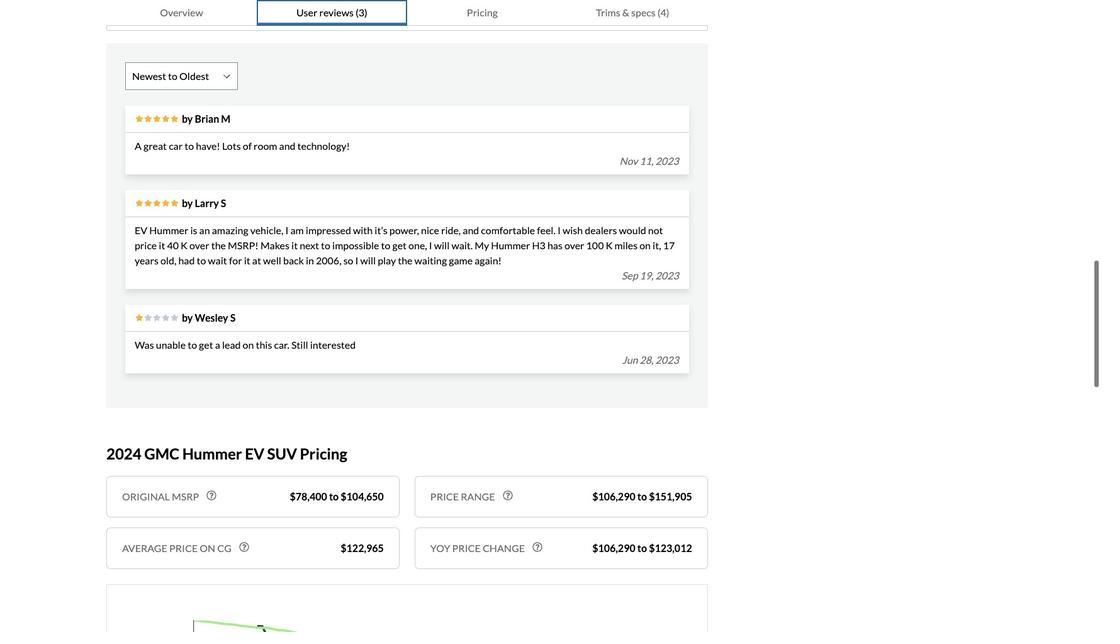 Task type: vqa. For each thing, say whether or not it's contained in the screenshot.
range
yes



Task type: locate. For each thing, give the bounding box(es) containing it.
average
[[122, 542, 167, 554]]

car.
[[274, 338, 289, 350]]

waiting
[[415, 254, 447, 266]]

hummer down 'comfortable'
[[491, 239, 530, 251]]

price for average
[[169, 542, 198, 554]]

next
[[300, 239, 319, 251]]

by larry s
[[182, 197, 226, 209]]

wait.
[[452, 239, 473, 251]]

and inside a great car to have!  lots of room and technology! nov 11, 2023
[[279, 139, 296, 151]]

over down the wish
[[565, 239, 585, 251]]

2 vertical spatial hummer
[[182, 445, 242, 463]]

price for yoy
[[452, 542, 481, 554]]

0 vertical spatial will
[[434, 239, 450, 251]]

1 horizontal spatial and
[[463, 224, 479, 236]]

it left 40
[[159, 239, 165, 251]]

m
[[221, 112, 231, 124]]

0 vertical spatial by
[[182, 112, 193, 124]]

2 2023 from the top
[[656, 269, 679, 281]]

trims & specs (4) tab
[[558, 0, 708, 26]]

1 vertical spatial get
[[199, 338, 213, 350]]

1 horizontal spatial it
[[244, 254, 250, 266]]

2 $106,290 from the top
[[592, 542, 636, 554]]

$122,965
[[341, 542, 384, 554]]

still
[[291, 338, 308, 350]]

the up the wait
[[211, 239, 226, 251]]

0 vertical spatial on
[[640, 239, 651, 251]]

by left the larry
[[182, 197, 193, 209]]

2023 inside was unable to get a lead on this car.   still interested jun 28, 2023
[[656, 354, 679, 366]]

jun
[[622, 354, 638, 366]]

1 vertical spatial by
[[182, 197, 193, 209]]

yoy price change
[[431, 542, 525, 554]]

wesley
[[195, 311, 228, 323]]

0 vertical spatial and
[[279, 139, 296, 151]]

question circle image right range
[[503, 490, 513, 500]]

one,
[[409, 239, 427, 251]]

1 vertical spatial on
[[243, 338, 254, 350]]

years
[[135, 254, 159, 266]]

range
[[461, 490, 495, 502]]

on inside ev hummer is an amazing vehicle, i am impressed with it's power, nice ride, and comfortable feel. i wish dealers would not price it 40 k over the msrp!  makes it next to impossible to get one, i will wait.  my hummer h3 has over 100 k miles on it, 17 years old, had to wait for it at well back in 2006, so i will play the waiting game again! sep 19, 2023
[[640, 239, 651, 251]]

it left next
[[292, 239, 298, 251]]

change
[[483, 542, 525, 554]]

on
[[640, 239, 651, 251], [243, 338, 254, 350], [200, 542, 215, 554]]

1 vertical spatial $106,290
[[592, 542, 636, 554]]

game
[[449, 254, 473, 266]]

2023 right 11,
[[656, 155, 679, 167]]

0 vertical spatial get
[[393, 239, 407, 251]]

tab list containing overview
[[106, 0, 708, 26]]

price right average
[[169, 542, 198, 554]]

1 horizontal spatial s
[[230, 311, 236, 323]]

the right play
[[398, 254, 413, 266]]

and up 'wait.'
[[463, 224, 479, 236]]

0 vertical spatial ev
[[135, 224, 147, 236]]

1 horizontal spatial k
[[606, 239, 613, 251]]

1 horizontal spatial price
[[169, 542, 198, 554]]

2023
[[656, 155, 679, 167], [656, 269, 679, 281], [656, 354, 679, 366]]

i right the so
[[355, 254, 359, 266]]

$106,290 left $123,012
[[592, 542, 636, 554]]

and right room
[[279, 139, 296, 151]]

play
[[378, 254, 396, 266]]

price right yoy
[[452, 542, 481, 554]]

$78,400
[[290, 490, 327, 502]]

question circle image for original msrp
[[207, 490, 217, 500]]

it
[[159, 239, 165, 251], [292, 239, 298, 251], [244, 254, 250, 266]]

will left play
[[360, 254, 376, 266]]

1 vertical spatial the
[[398, 254, 413, 266]]

0 vertical spatial 2023
[[656, 155, 679, 167]]

k
[[181, 239, 188, 251], [606, 239, 613, 251]]

sep
[[622, 269, 638, 281]]

2 vertical spatial by
[[182, 311, 193, 323]]

it left at
[[244, 254, 250, 266]]

by for by wesley s
[[182, 311, 193, 323]]

ride,
[[441, 224, 461, 236]]

k right "100"
[[606, 239, 613, 251]]

0 vertical spatial the
[[211, 239, 226, 251]]

was
[[135, 338, 154, 350]]

reviews
[[319, 6, 354, 18]]

to right car
[[185, 139, 194, 151]]

2 by from the top
[[182, 197, 193, 209]]

2 vertical spatial on
[[200, 542, 215, 554]]

get down power,
[[393, 239, 407, 251]]

3 2023 from the top
[[656, 354, 679, 366]]

1 horizontal spatial pricing
[[467, 6, 498, 18]]

19,
[[640, 269, 654, 281]]

0 horizontal spatial ev
[[135, 224, 147, 236]]

1 horizontal spatial will
[[434, 239, 450, 251]]

yoy
[[431, 542, 450, 554]]

by left "wesley"
[[182, 311, 193, 323]]

suv
[[267, 445, 297, 463]]

0 horizontal spatial the
[[211, 239, 226, 251]]

0 horizontal spatial k
[[181, 239, 188, 251]]

1 vertical spatial 2023
[[656, 269, 679, 281]]

0 horizontal spatial on
[[200, 542, 215, 554]]

to right $78,400
[[329, 490, 339, 502]]

1 horizontal spatial question circle image
[[503, 490, 513, 500]]

s right the larry
[[221, 197, 226, 209]]

0 horizontal spatial get
[[199, 338, 213, 350]]

k right 40
[[181, 239, 188, 251]]

$106,290 left $151,905
[[592, 490, 636, 502]]

2 horizontal spatial question circle image
[[533, 542, 543, 552]]

trims & specs (4)
[[596, 6, 670, 18]]

2023 right the 19,
[[656, 269, 679, 281]]

over
[[190, 239, 209, 251], [565, 239, 585, 251]]

to right unable
[[188, 338, 197, 350]]

0 horizontal spatial and
[[279, 139, 296, 151]]

by wesley s
[[182, 311, 236, 323]]

will down ride,
[[434, 239, 450, 251]]

2 vertical spatial 2023
[[656, 354, 679, 366]]

well
[[263, 254, 281, 266]]

2 horizontal spatial price
[[452, 542, 481, 554]]

$123,012
[[649, 542, 692, 554]]

0 horizontal spatial pricing
[[300, 445, 347, 463]]

overview tab
[[106, 0, 257, 26]]

3 by from the top
[[182, 311, 193, 323]]

question circle image right msrp
[[207, 490, 217, 500]]

pricing inside the pricing tab
[[467, 6, 498, 18]]

tab list
[[106, 0, 708, 26]]

by left brian
[[182, 112, 193, 124]]

interested
[[310, 338, 356, 350]]

i right one,
[[429, 239, 432, 251]]

0 horizontal spatial question circle image
[[207, 490, 217, 500]]

get
[[393, 239, 407, 251], [199, 338, 213, 350]]

0 horizontal spatial s
[[221, 197, 226, 209]]

ev up years
[[135, 224, 147, 236]]

$106,290
[[592, 490, 636, 502], [592, 542, 636, 554]]

and
[[279, 139, 296, 151], [463, 224, 479, 236]]

ev inside ev hummer is an amazing vehicle, i am impressed with it's power, nice ride, and comfortable feel. i wish dealers would not price it 40 k over the msrp!  makes it next to impossible to get one, i will wait.  my hummer h3 has over 100 k miles on it, 17 years old, had to wait for it at well back in 2006, so i will play the waiting game again! sep 19, 2023
[[135, 224, 147, 236]]

specs
[[632, 6, 656, 18]]

to inside a great car to have!  lots of room and technology! nov 11, 2023
[[185, 139, 194, 151]]

brian
[[195, 112, 219, 124]]

great
[[144, 139, 167, 151]]

get left 'a'
[[199, 338, 213, 350]]

1 vertical spatial will
[[360, 254, 376, 266]]

to left $151,905
[[638, 490, 647, 502]]

feel.
[[537, 224, 556, 236]]

was unable to get a lead on this car.   still interested jun 28, 2023
[[135, 338, 679, 366]]

1 horizontal spatial ev
[[245, 445, 264, 463]]

0 horizontal spatial it
[[159, 239, 165, 251]]

1 horizontal spatial get
[[393, 239, 407, 251]]

1 vertical spatial and
[[463, 224, 479, 236]]

on left "cg"
[[200, 542, 215, 554]]

original msrp
[[122, 490, 199, 502]]

2023 right 28,
[[656, 354, 679, 366]]

it's
[[375, 224, 388, 236]]

1 vertical spatial s
[[230, 311, 236, 323]]

$106,290 for $106,290 to $123,012
[[592, 542, 636, 554]]

ev left suv
[[245, 445, 264, 463]]

on left it,
[[640, 239, 651, 251]]

technology!
[[298, 139, 350, 151]]

cg
[[217, 542, 232, 554]]

price up years
[[135, 239, 157, 251]]

1 over from the left
[[190, 239, 209, 251]]

1 horizontal spatial over
[[565, 239, 585, 251]]

to up play
[[381, 239, 391, 251]]

0 vertical spatial s
[[221, 197, 226, 209]]

a
[[135, 139, 142, 151]]

old,
[[161, 254, 176, 266]]

$78,400 to $104,650
[[290, 490, 384, 502]]

s for by larry s
[[221, 197, 226, 209]]

$106,290 to $123,012
[[592, 542, 692, 554]]

impressed
[[306, 224, 351, 236]]

1 horizontal spatial on
[[243, 338, 254, 350]]

1 $106,290 from the top
[[592, 490, 636, 502]]

0 vertical spatial $106,290
[[592, 490, 636, 502]]

s right "wesley"
[[230, 311, 236, 323]]

nov
[[620, 155, 638, 167]]

larry
[[195, 197, 219, 209]]

by brian m
[[182, 112, 231, 124]]

question circle image right the change
[[533, 542, 543, 552]]

2 horizontal spatial on
[[640, 239, 651, 251]]

comfortable
[[481, 224, 535, 236]]

2 over from the left
[[565, 239, 585, 251]]

1 by from the top
[[182, 112, 193, 124]]

i right feel.
[[558, 224, 561, 236]]

i
[[285, 224, 289, 236], [558, 224, 561, 236], [429, 239, 432, 251], [355, 254, 359, 266]]

question circle image
[[239, 542, 249, 552]]

price
[[135, 239, 157, 251], [169, 542, 198, 554], [452, 542, 481, 554]]

hummer up 40
[[149, 224, 188, 236]]

has
[[548, 239, 563, 251]]

0 horizontal spatial over
[[190, 239, 209, 251]]

pricing
[[467, 6, 498, 18], [300, 445, 347, 463]]

0 horizontal spatial price
[[135, 239, 157, 251]]

1 2023 from the top
[[656, 155, 679, 167]]

question circle image
[[207, 490, 217, 500], [503, 490, 513, 500], [533, 542, 543, 552]]

hummer up msrp
[[182, 445, 242, 463]]

0 vertical spatial pricing
[[467, 6, 498, 18]]

car
[[169, 139, 183, 151]]

on left this
[[243, 338, 254, 350]]

vehicle,
[[250, 224, 284, 236]]

over down "an"
[[190, 239, 209, 251]]



Task type: describe. For each thing, give the bounding box(es) containing it.
overview
[[160, 6, 203, 18]]

2024
[[106, 445, 141, 463]]

question circle image for price range
[[503, 490, 513, 500]]

dealers
[[585, 224, 617, 236]]

msrp!
[[228, 239, 259, 251]]

2006,
[[316, 254, 342, 266]]

would
[[619, 224, 646, 236]]

nice
[[421, 224, 439, 236]]

to down impressed
[[321, 239, 331, 251]]

trims
[[596, 6, 621, 18]]

of
[[243, 139, 252, 151]]

17
[[663, 239, 675, 251]]

is
[[190, 224, 197, 236]]

and inside ev hummer is an amazing vehicle, i am impressed with it's power, nice ride, and comfortable feel. i wish dealers would not price it 40 k over the msrp!  makes it next to impossible to get one, i will wait.  my hummer h3 has over 100 k miles on it, 17 years old, had to wait for it at well back in 2006, so i will play the waiting game again! sep 19, 2023
[[463, 224, 479, 236]]

to right had on the left top of the page
[[197, 254, 206, 266]]

user reviews (3) tab
[[257, 0, 407, 26]]

40
[[167, 239, 179, 251]]

makes
[[261, 239, 290, 251]]

at
[[252, 254, 261, 266]]

for
[[229, 254, 242, 266]]

a
[[215, 338, 220, 350]]

original
[[122, 490, 170, 502]]

2024 gmc hummer ev suv pricing
[[106, 445, 347, 463]]

wish
[[563, 224, 583, 236]]

on inside was unable to get a lead on this car.   still interested jun 28, 2023
[[243, 338, 254, 350]]

1 horizontal spatial the
[[398, 254, 413, 266]]

miles
[[615, 239, 638, 251]]

&
[[622, 6, 630, 18]]

room
[[254, 139, 277, 151]]

by for by brian m
[[182, 112, 193, 124]]

had
[[178, 254, 195, 266]]

100
[[586, 239, 604, 251]]

again!
[[475, 254, 502, 266]]

with
[[353, 224, 373, 236]]

2023 inside ev hummer is an amazing vehicle, i am impressed with it's power, nice ride, and comfortable feel. i wish dealers would not price it 40 k over the msrp!  makes it next to impossible to get one, i will wait.  my hummer h3 has over 100 k miles on it, 17 years old, had to wait for it at well back in 2006, so i will play the waiting game again! sep 19, 2023
[[656, 269, 679, 281]]

average price on cg
[[122, 542, 232, 554]]

11,
[[640, 155, 654, 167]]

0 vertical spatial hummer
[[149, 224, 188, 236]]

$106,290 to $151,905
[[592, 490, 692, 502]]

ev hummer is an amazing vehicle, i am impressed with it's power, nice ride, and comfortable feel. i wish dealers would not price it 40 k over the msrp!  makes it next to impossible to get one, i will wait.  my hummer h3 has over 100 k miles on it, 17 years old, had to wait for it at well back in 2006, so i will play the waiting game again! sep 19, 2023
[[135, 224, 679, 281]]

amazing
[[212, 224, 248, 236]]

not
[[648, 224, 663, 236]]

user reviews (3)
[[296, 6, 368, 18]]

$151,905
[[649, 490, 692, 502]]

it,
[[653, 239, 661, 251]]

price range
[[431, 490, 495, 502]]

(4)
[[658, 6, 670, 18]]

so
[[344, 254, 353, 266]]

an
[[199, 224, 210, 236]]

msrp
[[172, 490, 199, 502]]

2023 inside a great car to have!  lots of room and technology! nov 11, 2023
[[656, 155, 679, 167]]

impossible
[[332, 239, 379, 251]]

2 horizontal spatial it
[[292, 239, 298, 251]]

to inside was unable to get a lead on this car.   still interested jun 28, 2023
[[188, 338, 197, 350]]

my
[[475, 239, 489, 251]]

to left $123,012
[[638, 542, 647, 554]]

price inside ev hummer is an amazing vehicle, i am impressed with it's power, nice ride, and comfortable feel. i wish dealers would not price it 40 k over the msrp!  makes it next to impossible to get one, i will wait.  my hummer h3 has over 100 k miles on it, 17 years old, had to wait for it at well back in 2006, so i will play the waiting game again! sep 19, 2023
[[135, 239, 157, 251]]

have!
[[196, 139, 220, 151]]

wait
[[208, 254, 227, 266]]

lots
[[222, 139, 241, 151]]

$104,650
[[341, 490, 384, 502]]

power,
[[390, 224, 419, 236]]

1 vertical spatial ev
[[245, 445, 264, 463]]

1 vertical spatial pricing
[[300, 445, 347, 463]]

28,
[[640, 354, 654, 366]]

1 k from the left
[[181, 239, 188, 251]]

in
[[306, 254, 314, 266]]

pricing tab
[[407, 0, 558, 26]]

get inside ev hummer is an amazing vehicle, i am impressed with it's power, nice ride, and comfortable feel. i wish dealers would not price it 40 k over the msrp!  makes it next to impossible to get one, i will wait.  my hummer h3 has over 100 k miles on it, 17 years old, had to wait for it at well back in 2006, so i will play the waiting game again! sep 19, 2023
[[393, 239, 407, 251]]

a great car to have!  lots of room and technology! nov 11, 2023
[[135, 139, 679, 167]]

$106,290 for $106,290 to $151,905
[[592, 490, 636, 502]]

question circle image for yoy price change
[[533, 542, 543, 552]]

am
[[291, 224, 304, 236]]

back
[[283, 254, 304, 266]]

i left "am"
[[285, 224, 289, 236]]

by for by larry s
[[182, 197, 193, 209]]

lead
[[222, 338, 241, 350]]

user
[[296, 6, 318, 18]]

1 vertical spatial hummer
[[491, 239, 530, 251]]

2 k from the left
[[606, 239, 613, 251]]

get inside was unable to get a lead on this car.   still interested jun 28, 2023
[[199, 338, 213, 350]]

0 horizontal spatial will
[[360, 254, 376, 266]]

s for by wesley s
[[230, 311, 236, 323]]

(3)
[[356, 6, 368, 18]]

price
[[431, 490, 459, 502]]

h3
[[532, 239, 546, 251]]



